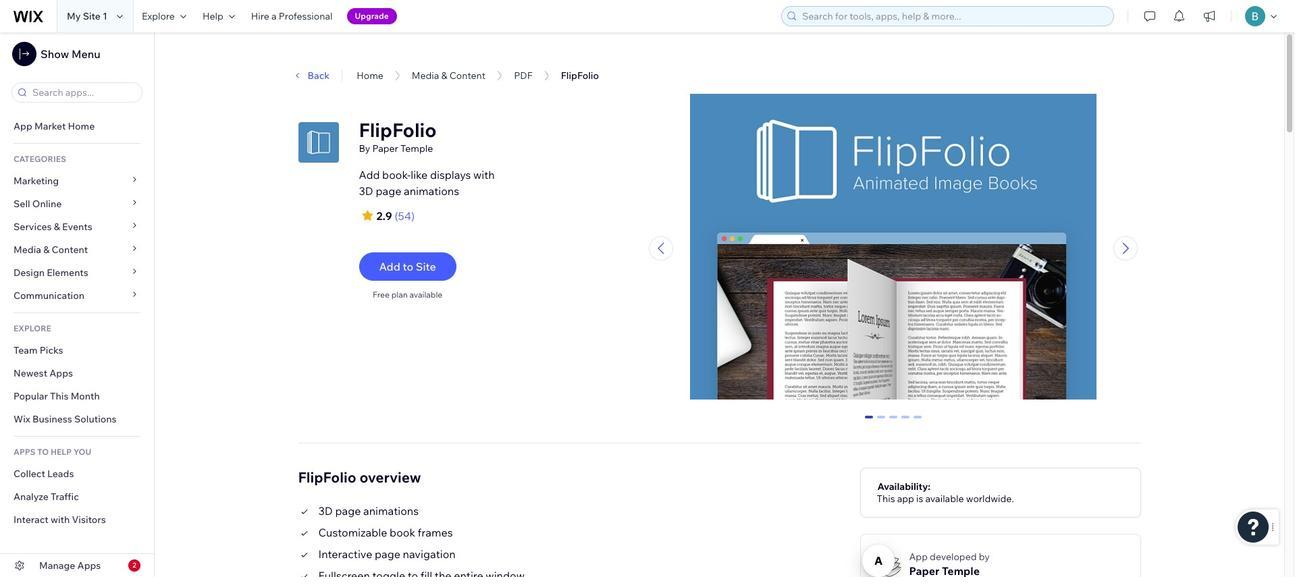 Task type: describe. For each thing, give the bounding box(es) containing it.
marketing link
[[0, 170, 154, 192]]

communication
[[14, 290, 87, 302]]

1 horizontal spatial &
[[54, 221, 60, 233]]

upgrade
[[355, 11, 389, 21]]

add for add to site
[[379, 260, 400, 274]]

add to site button
[[359, 253, 456, 281]]

add for add book-like displays with 3d page animations
[[359, 168, 380, 182]]

4
[[915, 416, 921, 428]]

collect leads link
[[0, 463, 154, 486]]

animations inside the 'add book-like displays with 3d page animations'
[[404, 184, 459, 198]]

pdf
[[514, 70, 533, 82]]

home link
[[357, 70, 383, 82]]

customizable
[[318, 526, 387, 539]]

0 1 2 3 4
[[867, 416, 921, 428]]

popular this month link
[[0, 385, 154, 408]]

overview
[[360, 468, 421, 486]]

pdf link
[[514, 70, 533, 82]]

flipfolio for flipfolio
[[561, 70, 599, 82]]

to
[[403, 260, 413, 274]]

app for app developed by
[[909, 551, 928, 563]]

analyze traffic link
[[0, 486, 154, 509]]

show menu button
[[12, 42, 100, 66]]

visitors
[[72, 514, 106, 526]]

0 horizontal spatial 1
[[103, 10, 107, 22]]

services & events link
[[0, 215, 154, 238]]

flipfolio by paper temple
[[359, 118, 437, 155]]

page for interactive page navigation
[[375, 547, 400, 561]]

online
[[32, 198, 62, 210]]

solutions
[[74, 413, 117, 425]]

temple inside flipfolio by paper temple
[[400, 142, 433, 155]]

apps for manage apps
[[77, 560, 101, 572]]

paper temple
[[258, 55, 319, 68]]

popular this month
[[14, 390, 100, 403]]

paper inside flipfolio by paper temple
[[372, 142, 398, 155]]

a
[[271, 10, 277, 22]]

analyze
[[14, 491, 49, 503]]

0 horizontal spatial media & content link
[[0, 238, 154, 261]]

book
[[390, 526, 415, 539]]

54
[[398, 209, 411, 223]]

communication link
[[0, 284, 154, 307]]

(
[[395, 209, 398, 223]]

frames
[[418, 526, 453, 539]]

0 vertical spatial media & content link
[[412, 70, 486, 82]]

0 vertical spatial &
[[441, 70, 448, 82]]

0 vertical spatial temple
[[287, 55, 319, 68]]

1 horizontal spatial media
[[412, 70, 439, 82]]

this for availability:
[[877, 493, 895, 505]]

categories
[[14, 154, 66, 164]]

manage apps
[[39, 560, 101, 572]]

menu
[[72, 47, 100, 61]]

newest
[[14, 367, 47, 380]]

wix business solutions link
[[0, 408, 154, 431]]

site inside button
[[416, 260, 436, 274]]

interactive
[[318, 547, 372, 561]]

apps
[[14, 447, 35, 457]]

sidebar element
[[0, 32, 155, 577]]

services & events
[[14, 221, 92, 233]]

interactive page navigation
[[318, 547, 456, 561]]

like
[[411, 168, 428, 182]]

free plan available
[[373, 290, 443, 300]]

back
[[308, 70, 330, 82]]

elements
[[47, 267, 88, 279]]

business
[[32, 413, 72, 425]]

show menu
[[41, 47, 100, 61]]

available inside availability: this app is available worldwide.
[[926, 493, 964, 505]]

0 horizontal spatial site
[[83, 10, 101, 22]]

hire a professional
[[251, 10, 333, 22]]

1 vertical spatial animations
[[363, 504, 419, 518]]

to
[[37, 447, 49, 457]]

leads
[[47, 468, 74, 480]]

hire a professional link
[[243, 0, 341, 32]]

design elements
[[14, 267, 88, 279]]

design elements link
[[0, 261, 154, 284]]

show
[[41, 47, 69, 61]]

by
[[979, 551, 990, 563]]

add book-like displays with 3d page animations
[[359, 168, 495, 198]]

0
[[867, 416, 872, 428]]

team picks
[[14, 344, 63, 357]]

home inside sidebar element
[[68, 120, 95, 132]]

with inside sidebar element
[[51, 514, 70, 526]]

market
[[34, 120, 66, 132]]

marketing
[[14, 175, 59, 187]]

newest apps
[[14, 367, 73, 380]]

app market home
[[14, 120, 95, 132]]

page for 3d page animations
[[335, 504, 361, 518]]

flipfolio overview
[[298, 468, 421, 486]]

newest apps link
[[0, 362, 154, 385]]

1 horizontal spatial 2
[[891, 416, 896, 428]]

navigation
[[403, 547, 456, 561]]

explore
[[14, 323, 51, 334]]



Task type: locate. For each thing, give the bounding box(es) containing it.
0 horizontal spatial this
[[50, 390, 69, 403]]

paper down a at the left top of page
[[258, 55, 284, 68]]

temple up like
[[400, 142, 433, 155]]

0 horizontal spatial home
[[68, 120, 95, 132]]

0 vertical spatial animations
[[404, 184, 459, 198]]

3d down "by"
[[359, 184, 373, 198]]

1 vertical spatial 3d
[[318, 504, 333, 518]]

home right market on the top left
[[68, 120, 95, 132]]

Search for tools, apps, help & more... field
[[798, 7, 1110, 26]]

paper
[[258, 55, 284, 68], [372, 142, 398, 155]]

1 horizontal spatial 3d
[[359, 184, 373, 198]]

home
[[357, 70, 383, 82], [68, 120, 95, 132]]

3d inside the 'add book-like displays with 3d page animations'
[[359, 184, 373, 198]]

app
[[14, 120, 32, 132], [909, 551, 928, 563]]

this up wix business solutions
[[50, 390, 69, 403]]

flipfolio for flipfolio overview
[[298, 468, 356, 486]]

1 vertical spatial media & content link
[[0, 238, 154, 261]]

interact
[[14, 514, 48, 526]]

media up 'design'
[[14, 244, 41, 256]]

available right is
[[926, 493, 964, 505]]

2 vertical spatial flipfolio
[[298, 468, 356, 486]]

1 horizontal spatial paper
[[372, 142, 398, 155]]

0 vertical spatial page
[[376, 184, 401, 198]]

1 horizontal spatial site
[[416, 260, 436, 274]]

1 horizontal spatial 1
[[879, 416, 884, 428]]

1 horizontal spatial with
[[473, 168, 495, 182]]

free
[[373, 290, 390, 300]]

home right back
[[357, 70, 383, 82]]

sell online link
[[0, 192, 154, 215]]

month
[[71, 390, 100, 403]]

0 horizontal spatial paper
[[258, 55, 284, 68]]

0 vertical spatial media & content
[[412, 70, 486, 82]]

1 horizontal spatial app
[[909, 551, 928, 563]]

app for app market home
[[14, 120, 32, 132]]

events
[[62, 221, 92, 233]]

0 horizontal spatial &
[[43, 244, 50, 256]]

customizable book frames
[[318, 526, 453, 539]]

flipfolio
[[561, 70, 599, 82], [359, 118, 437, 142], [298, 468, 356, 486]]

wix
[[14, 413, 30, 425]]

1 horizontal spatial apps
[[77, 560, 101, 572]]

1 vertical spatial this
[[877, 493, 895, 505]]

interact with visitors link
[[0, 509, 154, 531]]

2
[[891, 416, 896, 428], [132, 561, 136, 570]]

0 horizontal spatial app
[[14, 120, 32, 132]]

1 vertical spatial media
[[14, 244, 41, 256]]

is
[[916, 493, 923, 505]]

collect
[[14, 468, 45, 480]]

0 horizontal spatial apps
[[49, 367, 73, 380]]

1 vertical spatial with
[[51, 514, 70, 526]]

temple up back button
[[287, 55, 319, 68]]

1 vertical spatial 2
[[132, 561, 136, 570]]

2 vertical spatial page
[[375, 547, 400, 561]]

this inside availability: this app is available worldwide.
[[877, 493, 895, 505]]

by
[[359, 142, 370, 155]]

3
[[903, 416, 909, 428]]

1 horizontal spatial temple
[[400, 142, 433, 155]]

2.9 ( 54 )
[[377, 209, 415, 223]]

add left to
[[379, 260, 400, 274]]

0 vertical spatial paper
[[258, 55, 284, 68]]

flipfolio right pdf 'link'
[[561, 70, 599, 82]]

0 horizontal spatial with
[[51, 514, 70, 526]]

manage
[[39, 560, 75, 572]]

0 vertical spatial 1
[[103, 10, 107, 22]]

media & content link
[[412, 70, 486, 82], [0, 238, 154, 261]]

apps right manage
[[77, 560, 101, 572]]

1 horizontal spatial available
[[926, 493, 964, 505]]

site right to
[[416, 260, 436, 274]]

flipfolio preview 0 image
[[690, 94, 1097, 406]]

page up customizable
[[335, 504, 361, 518]]

1 vertical spatial &
[[54, 221, 60, 233]]

Search apps... field
[[28, 83, 138, 102]]

upgrade button
[[347, 8, 397, 24]]

1 vertical spatial available
[[926, 493, 964, 505]]

1 vertical spatial content
[[52, 244, 88, 256]]

app inside sidebar element
[[14, 120, 32, 132]]

app developed by
[[909, 551, 990, 563]]

apps up popular this month
[[49, 367, 73, 380]]

0 vertical spatial this
[[50, 390, 69, 403]]

0 vertical spatial available
[[410, 290, 443, 300]]

available right plan
[[410, 290, 443, 300]]

this inside sidebar element
[[50, 390, 69, 403]]

availability:
[[878, 481, 931, 493]]

1 vertical spatial temple
[[400, 142, 433, 155]]

team
[[14, 344, 38, 357]]

with right the displays
[[473, 168, 495, 182]]

0 vertical spatial content
[[450, 70, 486, 82]]

0 vertical spatial app
[[14, 120, 32, 132]]

0 horizontal spatial media
[[14, 244, 41, 256]]

1 horizontal spatial flipfolio
[[359, 118, 437, 142]]

displays
[[430, 168, 471, 182]]

media right home link at the left top
[[412, 70, 439, 82]]

page
[[376, 184, 401, 198], [335, 504, 361, 518], [375, 547, 400, 561]]

page inside the 'add book-like displays with 3d page animations'
[[376, 184, 401, 198]]

2 horizontal spatial flipfolio
[[561, 70, 599, 82]]

1 horizontal spatial this
[[877, 493, 895, 505]]

1 horizontal spatial content
[[450, 70, 486, 82]]

1 vertical spatial flipfolio
[[359, 118, 437, 142]]

wix business solutions
[[14, 413, 117, 425]]

media & content inside sidebar element
[[14, 244, 88, 256]]

app left market on the top left
[[14, 120, 32, 132]]

add down "by"
[[359, 168, 380, 182]]

0 horizontal spatial flipfolio
[[298, 468, 356, 486]]

2 vertical spatial &
[[43, 244, 50, 256]]

1 vertical spatial page
[[335, 504, 361, 518]]

apps
[[49, 367, 73, 380], [77, 560, 101, 572]]

you
[[73, 447, 91, 457]]

collect leads
[[14, 468, 74, 480]]

1 vertical spatial site
[[416, 260, 436, 274]]

available
[[410, 290, 443, 300], [926, 493, 964, 505]]

1 vertical spatial paper
[[372, 142, 398, 155]]

book-
[[382, 168, 411, 182]]

1
[[103, 10, 107, 22], [879, 416, 884, 428]]

this for popular
[[50, 390, 69, 403]]

0 horizontal spatial media & content
[[14, 244, 88, 256]]

media
[[412, 70, 439, 82], [14, 244, 41, 256]]

flipfolio up 3d page animations
[[298, 468, 356, 486]]

hire
[[251, 10, 269, 22]]

apps for newest apps
[[49, 367, 73, 380]]

professional
[[279, 10, 333, 22]]

2 inside sidebar element
[[132, 561, 136, 570]]

2 right manage apps
[[132, 561, 136, 570]]

plan
[[391, 290, 408, 300]]

0 horizontal spatial available
[[410, 290, 443, 300]]

1 vertical spatial app
[[909, 551, 928, 563]]

with down traffic
[[51, 514, 70, 526]]

1 vertical spatial 1
[[879, 416, 884, 428]]

0 vertical spatial with
[[473, 168, 495, 182]]

0 vertical spatial 2
[[891, 416, 896, 428]]

1 vertical spatial add
[[379, 260, 400, 274]]

content inside sidebar element
[[52, 244, 88, 256]]

2 left 3
[[891, 416, 896, 428]]

help
[[51, 447, 72, 457]]

worldwide.
[[966, 493, 1014, 505]]

add inside add to site button
[[379, 260, 400, 274]]

0 vertical spatial 3d
[[359, 184, 373, 198]]

sell
[[14, 198, 30, 210]]

picks
[[40, 344, 63, 357]]

&
[[441, 70, 448, 82], [54, 221, 60, 233], [43, 244, 50, 256]]

services
[[14, 221, 52, 233]]

3d up customizable
[[318, 504, 333, 518]]

app right developed by paper temple icon in the right bottom of the page
[[909, 551, 928, 563]]

1 right my
[[103, 10, 107, 22]]

0 vertical spatial apps
[[49, 367, 73, 380]]

add inside the 'add book-like displays with 3d page animations'
[[359, 168, 380, 182]]

0 horizontal spatial temple
[[287, 55, 319, 68]]

site right my
[[83, 10, 101, 22]]

app market home link
[[0, 115, 154, 138]]

sell online
[[14, 198, 62, 210]]

page down book-
[[376, 184, 401, 198]]

this left app
[[877, 493, 895, 505]]

site
[[83, 10, 101, 22], [416, 260, 436, 274]]

animations down like
[[404, 184, 459, 198]]

app
[[897, 493, 914, 505]]

developed
[[930, 551, 977, 563]]

1 horizontal spatial media & content link
[[412, 70, 486, 82]]

0 horizontal spatial 2
[[132, 561, 136, 570]]

0 vertical spatial add
[[359, 168, 380, 182]]

0 horizontal spatial content
[[52, 244, 88, 256]]

team picks link
[[0, 339, 154, 362]]

1 horizontal spatial media & content
[[412, 70, 486, 82]]

1 right 0
[[879, 416, 884, 428]]

2.9
[[377, 209, 392, 223]]

with inside the 'add book-like displays with 3d page animations'
[[473, 168, 495, 182]]

flipfolio logo image
[[298, 122, 339, 163]]

content up elements
[[52, 244, 88, 256]]

add to site
[[379, 260, 436, 274]]

0 horizontal spatial 3d
[[318, 504, 333, 518]]

interact with visitors
[[14, 514, 106, 526]]

paper right "by"
[[372, 142, 398, 155]]

explore
[[142, 10, 175, 22]]

my
[[67, 10, 81, 22]]

page down customizable book frames
[[375, 547, 400, 561]]

developed by paper temple image
[[877, 553, 901, 577]]

apps to help you
[[14, 447, 91, 457]]

flipfolio for flipfolio by paper temple
[[359, 118, 437, 142]]

0 vertical spatial media
[[412, 70, 439, 82]]

availability: this app is available worldwide.
[[877, 481, 1014, 505]]

1 vertical spatial home
[[68, 120, 95, 132]]

2 horizontal spatial &
[[441, 70, 448, 82]]

3d page animations
[[318, 504, 419, 518]]

media inside sidebar element
[[14, 244, 41, 256]]

help
[[203, 10, 223, 22]]

1 vertical spatial apps
[[77, 560, 101, 572]]

flipfolio inside button
[[561, 70, 599, 82]]

0 vertical spatial home
[[357, 70, 383, 82]]

traffic
[[51, 491, 79, 503]]

back button
[[291, 70, 330, 82]]

design
[[14, 267, 45, 279]]

1 horizontal spatial home
[[357, 70, 383, 82]]

flipfolio up "by"
[[359, 118, 437, 142]]

1 vertical spatial media & content
[[14, 244, 88, 256]]

0 vertical spatial flipfolio
[[561, 70, 599, 82]]

content left pdf 'link'
[[450, 70, 486, 82]]

0 vertical spatial site
[[83, 10, 101, 22]]

animations up customizable book frames
[[363, 504, 419, 518]]



